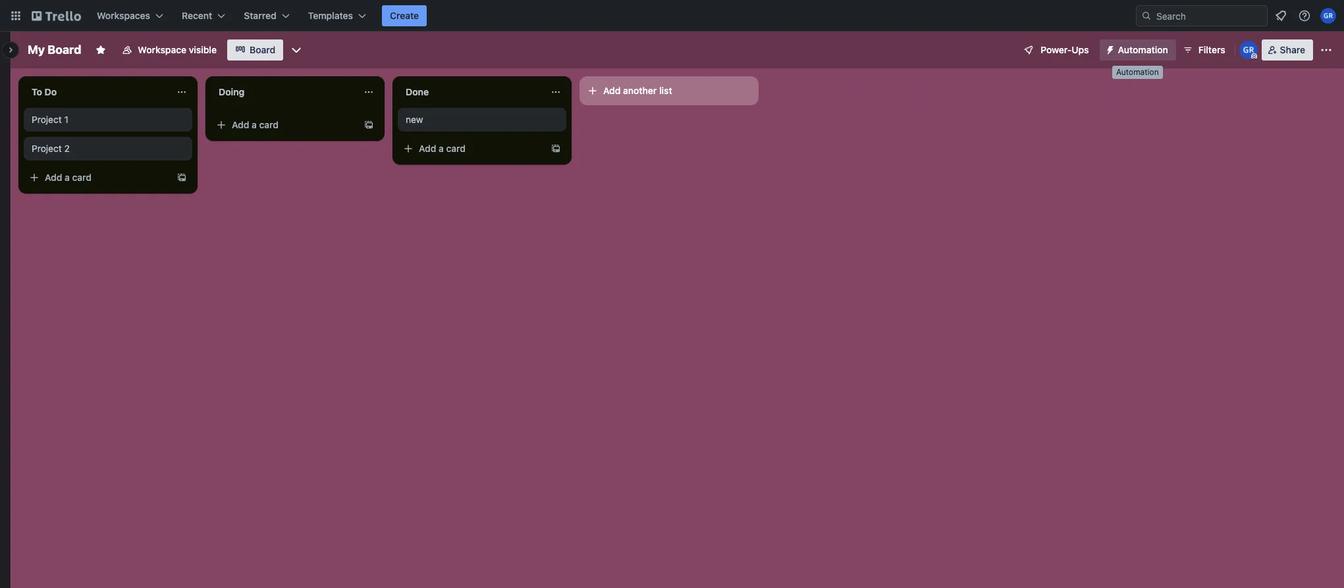 Task type: vqa. For each thing, say whether or not it's contained in the screenshot.
Blue
no



Task type: locate. For each thing, give the bounding box(es) containing it.
add
[[603, 85, 621, 96], [232, 119, 249, 130], [419, 143, 436, 154], [45, 172, 62, 183]]

add a card button down new link
[[398, 138, 546, 159]]

Done text field
[[398, 82, 543, 103]]

2 project from the top
[[32, 143, 62, 154]]

visible
[[189, 44, 217, 55]]

0 vertical spatial create from template… image
[[551, 144, 561, 154]]

1 horizontal spatial board
[[250, 44, 276, 55]]

1 vertical spatial greg robinson (gregrobinson96) image
[[1240, 41, 1258, 59]]

1 horizontal spatial add a card
[[232, 119, 279, 130]]

add a card down new
[[419, 143, 466, 154]]

add left another
[[603, 85, 621, 96]]

my
[[28, 43, 45, 57]]

create button
[[382, 5, 427, 26]]

0 horizontal spatial add a card button
[[24, 167, 171, 188]]

workspace visible
[[138, 44, 217, 55]]

1
[[64, 114, 68, 125]]

customize views image
[[290, 43, 303, 57]]

greg robinson (gregrobinson96) image right the open information menu image
[[1321, 8, 1337, 24]]

add down doing on the top left of page
[[232, 119, 249, 130]]

project left 2
[[32, 143, 62, 154]]

0 vertical spatial add a card
[[232, 119, 279, 130]]

1 horizontal spatial card
[[259, 119, 279, 130]]

2 horizontal spatial add a card
[[419, 143, 466, 154]]

my board
[[28, 43, 81, 57]]

card down project 2 link
[[72, 172, 92, 183]]

add a card button down project 2 link
[[24, 167, 171, 188]]

1 horizontal spatial create from template… image
[[551, 144, 561, 154]]

0 vertical spatial project
[[32, 114, 62, 125]]

0 horizontal spatial board
[[48, 43, 81, 57]]

board left the customize views icon
[[250, 44, 276, 55]]

0 horizontal spatial add a card
[[45, 172, 92, 183]]

add a card button
[[211, 115, 358, 136], [398, 138, 546, 159], [24, 167, 171, 188]]

1 horizontal spatial greg robinson (gregrobinson96) image
[[1321, 8, 1337, 24]]

1 vertical spatial card
[[446, 143, 466, 154]]

add a card down 2
[[45, 172, 92, 183]]

add down new
[[419, 143, 436, 154]]

1 vertical spatial add a card
[[419, 143, 466, 154]]

card down doing 'text box' at the left top of the page
[[259, 119, 279, 130]]

create from template… image for done
[[551, 144, 561, 154]]

1 vertical spatial project
[[32, 143, 62, 154]]

1 vertical spatial automation
[[1117, 67, 1159, 77]]

0 vertical spatial a
[[252, 119, 257, 130]]

greg robinson (gregrobinson96) image right filters on the top right
[[1240, 41, 1258, 59]]

automation inside 'tooltip'
[[1117, 67, 1159, 77]]

1 project from the top
[[32, 114, 62, 125]]

automation down automation button
[[1117, 67, 1159, 77]]

templates
[[308, 10, 353, 21]]

project
[[32, 114, 62, 125], [32, 143, 62, 154]]

automation
[[1118, 44, 1169, 55], [1117, 67, 1159, 77]]

filters
[[1199, 44, 1226, 55]]

0 horizontal spatial a
[[65, 172, 70, 183]]

0 horizontal spatial card
[[72, 172, 92, 183]]

project for project 1
[[32, 114, 62, 125]]

a for done
[[439, 143, 444, 154]]

add a card button for done
[[398, 138, 546, 159]]

board inside board link
[[250, 44, 276, 55]]

greg robinson (gregrobinson96) image
[[1321, 8, 1337, 24], [1240, 41, 1258, 59]]

share
[[1281, 44, 1306, 55]]

2 horizontal spatial a
[[439, 143, 444, 154]]

0 vertical spatial card
[[259, 119, 279, 130]]

a down doing 'text box' at the left top of the page
[[252, 119, 257, 130]]

new link
[[406, 113, 559, 126]]

add another list
[[603, 85, 672, 96]]

2 horizontal spatial add a card button
[[398, 138, 546, 159]]

2 vertical spatial add a card
[[45, 172, 92, 183]]

1 vertical spatial create from template… image
[[177, 173, 187, 183]]

add a card for to do
[[45, 172, 92, 183]]

add a card button down doing 'text box' at the left top of the page
[[211, 115, 358, 136]]

add for done
[[419, 143, 436, 154]]

Search field
[[1152, 6, 1268, 26]]

1 horizontal spatial add a card button
[[211, 115, 358, 136]]

1 vertical spatial a
[[439, 143, 444, 154]]

automation inside button
[[1118, 44, 1169, 55]]

automation up automation 'tooltip'
[[1118, 44, 1169, 55]]

2 vertical spatial card
[[72, 172, 92, 183]]

this member is an admin of this board. image
[[1252, 53, 1258, 59]]

create from template… image
[[551, 144, 561, 154], [177, 173, 187, 183]]

star or unstar board image
[[96, 45, 106, 55]]

0 vertical spatial automation
[[1118, 44, 1169, 55]]

add a card down doing on the top left of page
[[232, 119, 279, 130]]

workspaces
[[97, 10, 150, 21]]

a for doing
[[252, 119, 257, 130]]

another
[[623, 85, 657, 96]]

search image
[[1142, 11, 1152, 21]]

0 vertical spatial add a card button
[[211, 115, 358, 136]]

a down 2
[[65, 172, 70, 183]]

board
[[48, 43, 81, 57], [250, 44, 276, 55]]

card for doing
[[259, 119, 279, 130]]

2
[[64, 143, 70, 154]]

project 1 link
[[32, 113, 184, 126]]

project left the 1
[[32, 114, 62, 125]]

workspace
[[138, 44, 187, 55]]

a
[[252, 119, 257, 130], [439, 143, 444, 154], [65, 172, 70, 183]]

2 vertical spatial a
[[65, 172, 70, 183]]

board right my
[[48, 43, 81, 57]]

templates button
[[300, 5, 374, 26]]

a down new link
[[439, 143, 444, 154]]

starred
[[244, 10, 277, 21]]

automation tooltip
[[1113, 66, 1163, 79]]

add a card
[[232, 119, 279, 130], [419, 143, 466, 154], [45, 172, 92, 183]]

card down new link
[[446, 143, 466, 154]]

0 horizontal spatial create from template… image
[[177, 173, 187, 183]]

card
[[259, 119, 279, 130], [446, 143, 466, 154], [72, 172, 92, 183]]

1 horizontal spatial a
[[252, 119, 257, 130]]

2 horizontal spatial card
[[446, 143, 466, 154]]

1 vertical spatial add a card button
[[398, 138, 546, 159]]

show menu image
[[1320, 43, 1333, 57]]

2 vertical spatial add a card button
[[24, 167, 171, 188]]

To Do text field
[[24, 82, 169, 103]]

open information menu image
[[1299, 9, 1312, 22]]

add down project 2
[[45, 172, 62, 183]]

power-ups
[[1041, 44, 1089, 55]]



Task type: describe. For each thing, give the bounding box(es) containing it.
switch to… image
[[9, 9, 22, 22]]

0 vertical spatial greg robinson (gregrobinson96) image
[[1321, 8, 1337, 24]]

starred button
[[236, 5, 298, 26]]

board inside board name text field
[[48, 43, 81, 57]]

add a card button for doing
[[211, 115, 358, 136]]

add for doing
[[232, 119, 249, 130]]

power-
[[1041, 44, 1072, 55]]

add a card button for to do
[[24, 167, 171, 188]]

filters button
[[1179, 40, 1230, 61]]

create
[[390, 10, 419, 21]]

to
[[32, 86, 42, 98]]

sm image
[[1100, 40, 1118, 58]]

create from template… image for to do
[[177, 173, 187, 183]]

new
[[406, 114, 423, 125]]

create from template… image
[[364, 120, 374, 130]]

recent
[[182, 10, 212, 21]]

project 2
[[32, 143, 70, 154]]

doing
[[219, 86, 245, 98]]

workspace visible button
[[114, 40, 225, 61]]

card for to do
[[72, 172, 92, 183]]

card for done
[[446, 143, 466, 154]]

add another list button
[[580, 76, 759, 105]]

project 1
[[32, 114, 68, 125]]

primary element
[[0, 0, 1345, 32]]

board link
[[227, 40, 283, 61]]

done
[[406, 86, 429, 98]]

a for to do
[[65, 172, 70, 183]]

0 horizontal spatial greg robinson (gregrobinson96) image
[[1240, 41, 1258, 59]]

add a card for done
[[419, 143, 466, 154]]

add for to do
[[45, 172, 62, 183]]

share button
[[1262, 40, 1314, 61]]

recent button
[[174, 5, 233, 26]]

list
[[659, 85, 672, 96]]

add inside button
[[603, 85, 621, 96]]

project for project 2
[[32, 143, 62, 154]]

workspaces button
[[89, 5, 171, 26]]

ups
[[1072, 44, 1089, 55]]

Board name text field
[[21, 40, 88, 61]]

automation button
[[1100, 40, 1177, 61]]

do
[[45, 86, 57, 98]]

project 2 link
[[32, 142, 184, 155]]

add a card for doing
[[232, 119, 279, 130]]

0 notifications image
[[1274, 8, 1289, 24]]

back to home image
[[32, 5, 81, 26]]

Doing text field
[[211, 82, 356, 103]]

to do
[[32, 86, 57, 98]]

power-ups button
[[1015, 40, 1097, 61]]



